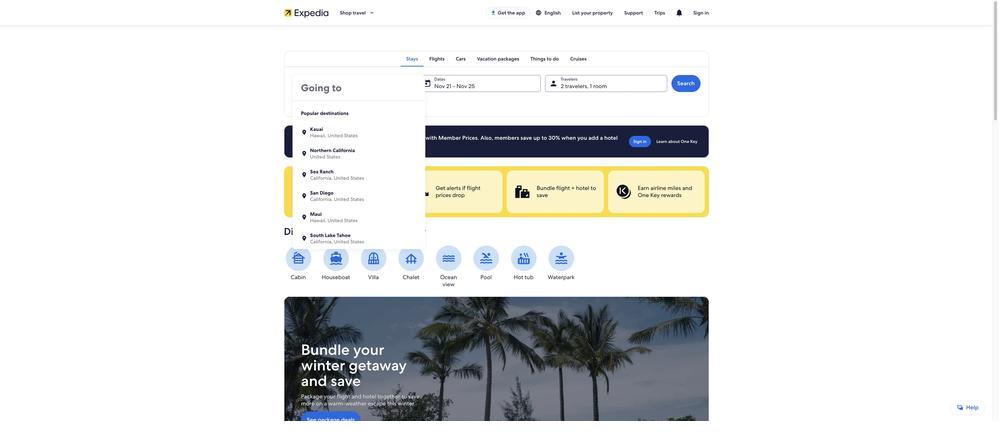 Task type: locate. For each thing, give the bounding box(es) containing it.
travel left trailing image
[[353, 10, 366, 16]]

over
[[372, 134, 384, 142]]

list your property link
[[567, 6, 619, 19]]

your for bundle
[[353, 340, 384, 360]]

ocean view button
[[434, 246, 463, 288]]

key inside earn airline miles and one key rewards
[[650, 192, 660, 199]]

everyone
[[346, 186, 389, 198]]

0 vertical spatial sign in
[[694, 10, 709, 16]]

0 vertical spatial small image
[[301, 129, 307, 136]]

member
[[439, 134, 461, 142]]

1 horizontal spatial on
[[364, 134, 371, 142]]

flight inside save 10% or more on over 100,000 hotels with member prices. also, members save up to 30% when you add a hotel to a flight
[[328, 141, 342, 149]]

2 california, from the top
[[310, 196, 333, 203]]

small image left english
[[535, 10, 542, 16]]

1 vertical spatial small image
[[301, 172, 307, 178]]

one inside earn airline miles and one key rewards
[[638, 192, 649, 199]]

hotel inside bundle flight + hotel to save
[[576, 185, 589, 192]]

on left over
[[364, 134, 371, 142]]

hotel right +
[[576, 185, 589, 192]]

25
[[469, 83, 475, 90]]

small image
[[535, 10, 542, 16], [301, 151, 307, 157], [301, 193, 307, 199], [301, 214, 307, 221], [301, 236, 307, 242]]

california, down discover
[[310, 239, 333, 245]]

hotel left together
[[363, 393, 376, 401]]

expedia
[[301, 174, 338, 187]]

1 vertical spatial california,
[[310, 196, 333, 203]]

0 vertical spatial get
[[498, 10, 506, 16]]

small image left the maui
[[301, 214, 307, 221]]

your for discover
[[325, 225, 346, 238]]

california
[[333, 147, 355, 154]]

1 vertical spatial sign in
[[633, 139, 647, 145]]

in left learn
[[643, 139, 647, 145]]

1 horizontal spatial bundle
[[537, 185, 555, 192]]

on left warm-
[[316, 400, 323, 408]]

united
[[328, 132, 343, 139], [310, 154, 325, 160], [334, 175, 349, 181], [334, 196, 349, 203], [328, 218, 343, 224], [334, 239, 349, 245]]

flight inside bundle flight + hotel to save
[[556, 185, 570, 192]]

a inside bundle your winter getaway and save package your flight and hotel together to save more on a warm-weather escape this winter.
[[324, 400, 327, 408]]

nov left the 21
[[434, 83, 445, 90]]

1 vertical spatial travel
[[313, 197, 339, 210]]

packages
[[498, 56, 519, 62]]

1 horizontal spatial hotel
[[576, 185, 589, 192]]

chalet button
[[397, 246, 426, 281]]

0 vertical spatial california,
[[310, 175, 333, 181]]

waterpark button
[[547, 246, 576, 281]]

travel inside expedia makes it easier for everyone to travel
[[313, 197, 339, 210]]

in right communication center icon
[[705, 10, 709, 16]]

tab list
[[284, 51, 709, 67]]

flight right if
[[467, 185, 480, 192]]

list your property
[[572, 10, 613, 16]]

one right the about
[[681, 139, 689, 145]]

get the app link
[[486, 7, 530, 18]]

0 horizontal spatial one
[[638, 192, 649, 199]]

1 horizontal spatial in
[[705, 10, 709, 16]]

1 horizontal spatial sign in
[[694, 10, 709, 16]]

1 vertical spatial get
[[436, 185, 445, 192]]

0 vertical spatial hawaii,
[[310, 132, 326, 139]]

sign in right communication center icon
[[694, 10, 709, 16]]

california, inside san diego california, united states
[[310, 196, 333, 203]]

travel
[[353, 10, 366, 16], [313, 197, 339, 210]]

trips link
[[649, 6, 671, 19]]

sign in inside bundle your winter getaway and save main content
[[633, 139, 647, 145]]

0 horizontal spatial nov
[[434, 83, 445, 90]]

key right the about
[[690, 139, 698, 145]]

0 horizontal spatial add
[[302, 99, 311, 106]]

cruises link
[[565, 51, 592, 67]]

bundle inside bundle your winter getaway and save package your flight and hotel together to save more on a warm-weather escape this winter.
[[301, 340, 350, 360]]

chalet
[[403, 274, 419, 281]]

united right diego
[[334, 196, 349, 203]]

ocean
[[440, 274, 457, 281]]

when
[[562, 134, 576, 142]]

hawaii,
[[310, 132, 326, 139], [310, 218, 326, 224]]

a
[[312, 99, 315, 106], [352, 99, 355, 106], [600, 134, 603, 142], [323, 141, 326, 149], [324, 400, 327, 408]]

save left +
[[537, 192, 548, 199]]

1 horizontal spatial one
[[681, 139, 689, 145]]

1 vertical spatial key
[[650, 192, 660, 199]]

united inside sea ranch california, united states
[[334, 175, 349, 181]]

1 horizontal spatial travel
[[353, 10, 366, 16]]

united up sea
[[310, 154, 325, 160]]

small image
[[301, 129, 307, 136], [301, 172, 307, 178]]

2 small image from the top
[[301, 172, 307, 178]]

2 hawaii, from the top
[[310, 218, 326, 224]]

0 horizontal spatial key
[[650, 192, 660, 199]]

support link
[[619, 6, 649, 19]]

hotel right add
[[604, 134, 618, 142]]

stays link
[[401, 51, 424, 67]]

united up lake
[[328, 218, 343, 224]]

1 horizontal spatial nov
[[457, 83, 467, 90]]

small image for san diego
[[301, 193, 307, 199]]

1 hawaii, from the top
[[310, 132, 326, 139]]

villa
[[368, 274, 379, 281]]

san
[[310, 190, 319, 196]]

california, inside sea ranch california, united states
[[310, 175, 333, 181]]

1 horizontal spatial and
[[352, 393, 361, 401]]

to inside tab list
[[547, 56, 552, 62]]

add a flight
[[302, 99, 328, 106]]

and right warm-
[[352, 393, 361, 401]]

bundle for your
[[301, 340, 350, 360]]

small image left san
[[301, 193, 307, 199]]

0 vertical spatial one
[[681, 139, 689, 145]]

rewards
[[661, 192, 682, 199]]

states up ranch
[[327, 154, 340, 160]]

tub
[[525, 274, 534, 281]]

0 vertical spatial sign
[[694, 10, 704, 16]]

states right the 10%
[[344, 132, 358, 139]]

2 vertical spatial california,
[[310, 239, 333, 245]]

and right "miles" on the right top of the page
[[682, 185, 692, 192]]

key right "earn"
[[650, 192, 660, 199]]

flight left or on the left top of the page
[[328, 141, 342, 149]]

3 california, from the top
[[310, 239, 333, 245]]

0 horizontal spatial more
[[301, 400, 314, 408]]

sign in
[[694, 10, 709, 16], [633, 139, 647, 145]]

states down new at bottom
[[350, 239, 364, 245]]

winter.
[[398, 400, 415, 408]]

communication center icon image
[[675, 9, 684, 17]]

2 add from the left
[[342, 99, 351, 106]]

united up 'for'
[[334, 175, 349, 181]]

united inside san diego california, united states
[[334, 196, 349, 203]]

0 horizontal spatial on
[[316, 400, 323, 408]]

bundle your winter getaway and save package your flight and hotel together to save more on a warm-weather escape this winter.
[[301, 340, 419, 408]]

save
[[317, 134, 329, 142]]

small image left south
[[301, 236, 307, 242]]

tab list containing stays
[[284, 51, 709, 67]]

a up popular
[[312, 99, 315, 106]]

+
[[571, 185, 575, 192]]

1 horizontal spatial more
[[349, 134, 363, 142]]

weather
[[345, 400, 366, 408]]

1 horizontal spatial get
[[498, 10, 506, 16]]

flight left +
[[556, 185, 570, 192]]

1 horizontal spatial add
[[342, 99, 351, 106]]

nov right -
[[457, 83, 467, 90]]

0 vertical spatial hotel
[[604, 134, 618, 142]]

popular
[[301, 110, 319, 117]]

save
[[521, 134, 532, 142], [537, 192, 548, 199], [331, 372, 361, 391], [408, 393, 419, 401]]

xsmall image
[[341, 201, 347, 207]]

houseboat
[[322, 274, 350, 281]]

sign left learn
[[633, 139, 642, 145]]

english button
[[530, 6, 567, 19]]

hawaii, for kauai
[[310, 132, 326, 139]]

small image left sea
[[301, 172, 307, 178]]

small image left northern
[[301, 151, 307, 157]]

1 vertical spatial and
[[301, 372, 327, 391]]

nov
[[434, 83, 445, 90], [457, 83, 467, 90]]

small image for south lake tahoe
[[301, 236, 307, 242]]

get right download the app button icon
[[498, 10, 506, 16]]

to inside expedia makes it easier for everyone to travel
[[301, 197, 311, 210]]

1 out of 3 element
[[406, 171, 503, 213]]

to right this on the left
[[401, 393, 407, 401]]

states inside south lake tahoe california, united states
[[350, 239, 364, 245]]

states up discover your new favorite stay
[[344, 218, 358, 224]]

1 vertical spatial sign
[[633, 139, 642, 145]]

members
[[495, 134, 519, 142]]

and up package
[[301, 372, 327, 391]]

nov 21 - nov 25 button
[[419, 75, 541, 92]]

a left car at the top of page
[[352, 99, 355, 106]]

1 add from the left
[[302, 99, 311, 106]]

one left airline
[[638, 192, 649, 199]]

sea ranch california, united states
[[310, 169, 364, 181]]

1 small image from the top
[[301, 129, 307, 136]]

1 horizontal spatial key
[[690, 139, 698, 145]]

to right up on the top right of page
[[542, 134, 547, 142]]

0 horizontal spatial and
[[301, 372, 327, 391]]

south
[[310, 232, 324, 239]]

and inside earn airline miles and one key rewards
[[682, 185, 692, 192]]

a left the 10%
[[323, 141, 326, 149]]

1 vertical spatial one
[[638, 192, 649, 199]]

2 out of 3 element
[[507, 171, 604, 213]]

2 vertical spatial hotel
[[363, 393, 376, 401]]

1 vertical spatial in
[[643, 139, 647, 145]]

cars
[[456, 56, 466, 62]]

travel inside dropdown button
[[353, 10, 366, 16]]

0 vertical spatial in
[[705, 10, 709, 16]]

flight right package
[[337, 393, 350, 401]]

or
[[342, 134, 347, 142]]

vacation packages link
[[471, 51, 525, 67]]

0 horizontal spatial get
[[436, 185, 445, 192]]

to down san
[[301, 197, 311, 210]]

2 horizontal spatial and
[[682, 185, 692, 192]]

on inside bundle your winter getaway and save package your flight and hotel together to save more on a warm-weather escape this winter.
[[316, 400, 323, 408]]

bundle inside bundle flight + hotel to save
[[537, 185, 555, 192]]

more left warm-
[[301, 400, 314, 408]]

about
[[668, 139, 680, 145]]

to right +
[[591, 185, 596, 192]]

0 vertical spatial and
[[682, 185, 692, 192]]

cruises
[[570, 56, 587, 62]]

california, inside south lake tahoe california, united states
[[310, 239, 333, 245]]

travel down diego
[[313, 197, 339, 210]]

0 horizontal spatial bundle
[[301, 340, 350, 360]]

save up warm-
[[331, 372, 361, 391]]

sign right communication center icon
[[694, 10, 704, 16]]

united down discover your new favorite stay
[[334, 239, 349, 245]]

0 vertical spatial bundle
[[537, 185, 555, 192]]

1 vertical spatial hotel
[[576, 185, 589, 192]]

hawaii, inside kauai hawaii, united states
[[310, 132, 326, 139]]

hawaii, up northern
[[310, 132, 326, 139]]

hot tub button
[[509, 246, 538, 281]]

small image inside the english button
[[535, 10, 542, 16]]

on inside save 10% or more on over 100,000 hotels with member prices. also, members save up to 30% when you add a hotel to a flight
[[364, 134, 371, 142]]

get alerts if flight prices drop
[[436, 185, 480, 199]]

learn about one key link
[[654, 136, 701, 147]]

0 horizontal spatial sign in
[[633, 139, 647, 145]]

maui hawaii, united states
[[310, 211, 358, 224]]

waterpark
[[548, 274, 575, 281]]

0 horizontal spatial travel
[[313, 197, 339, 210]]

list
[[572, 10, 580, 16]]

save right this on the left
[[408, 393, 419, 401]]

hawaii, inside maui hawaii, united states
[[310, 218, 326, 224]]

30%
[[549, 134, 560, 142]]

bundle flight + hotel to save
[[537, 185, 596, 199]]

more right or on the left top of the page
[[349, 134, 363, 142]]

small image left kauai
[[301, 129, 307, 136]]

sign
[[694, 10, 704, 16], [633, 139, 642, 145]]

add left car at the top of page
[[342, 99, 351, 106]]

states inside maui hawaii, united states
[[344, 218, 358, 224]]

villa button
[[359, 246, 388, 281]]

states inside sea ranch california, united states
[[350, 175, 364, 181]]

states inside san diego california, united states
[[350, 196, 364, 203]]

1 vertical spatial more
[[301, 400, 314, 408]]

save left up on the top right of page
[[521, 134, 532, 142]]

0 vertical spatial more
[[349, 134, 363, 142]]

0 vertical spatial travel
[[353, 10, 366, 16]]

winter
[[301, 356, 345, 376]]

sign in left learn
[[633, 139, 647, 145]]

up
[[533, 134, 540, 142]]

2 vertical spatial and
[[352, 393, 361, 401]]

0 horizontal spatial in
[[643, 139, 647, 145]]

download the app button image
[[491, 10, 496, 16]]

hawaii, up south
[[310, 218, 326, 224]]

northern
[[310, 147, 332, 154]]

hawaii, for maui
[[310, 218, 326, 224]]

0 horizontal spatial hotel
[[363, 393, 376, 401]]

1 horizontal spatial sign
[[694, 10, 704, 16]]

1 vertical spatial bundle
[[301, 340, 350, 360]]

get inside get alerts if flight prices drop
[[436, 185, 445, 192]]

1 california, from the top
[[310, 175, 333, 181]]

0 vertical spatial on
[[364, 134, 371, 142]]

california, up easier
[[310, 175, 333, 181]]

a right add
[[600, 134, 603, 142]]

to left do
[[547, 56, 552, 62]]

add up popular
[[302, 99, 311, 106]]

one inside 'learn about one key' link
[[681, 139, 689, 145]]

add
[[302, 99, 311, 106], [342, 99, 351, 106]]

states
[[344, 132, 358, 139], [327, 154, 340, 160], [350, 175, 364, 181], [350, 196, 364, 203], [344, 218, 358, 224], [350, 239, 364, 245]]

expedia logo image
[[284, 8, 329, 18]]

0 horizontal spatial sign
[[633, 139, 642, 145]]

2 horizontal spatial hotel
[[604, 134, 618, 142]]

get left alerts
[[436, 185, 445, 192]]

united up california
[[328, 132, 343, 139]]

get for get the app
[[498, 10, 506, 16]]

and
[[682, 185, 692, 192], [301, 372, 327, 391], [352, 393, 361, 401]]

1 vertical spatial hawaii,
[[310, 218, 326, 224]]

prices
[[436, 192, 451, 199]]

1 vertical spatial on
[[316, 400, 323, 408]]

a left warm-
[[324, 400, 327, 408]]

california, up the maui
[[310, 196, 333, 203]]

earn airline miles and one key rewards
[[638, 185, 692, 199]]

states right xsmall icon
[[350, 196, 364, 203]]

states up the everyone
[[350, 175, 364, 181]]



Task type: vqa. For each thing, say whether or not it's contained in the screenshot.
Orlando Flights Image
no



Task type: describe. For each thing, give the bounding box(es) containing it.
you
[[577, 134, 587, 142]]

nov 21 - nov 25
[[434, 83, 475, 90]]

small image for northern california
[[301, 151, 307, 157]]

english
[[545, 10, 561, 16]]

united inside kauai hawaii, united states
[[328, 132, 343, 139]]

alerts
[[447, 185, 461, 192]]

northern california united states
[[310, 147, 355, 160]]

earn
[[638, 185, 649, 192]]

destinations
[[320, 110, 349, 117]]

kauai hawaii, united states
[[310, 126, 358, 139]]

together
[[377, 393, 400, 401]]

diego
[[320, 190, 334, 196]]

san diego california, united states
[[310, 190, 364, 203]]

2
[[561, 83, 564, 90]]

new
[[348, 225, 368, 238]]

1
[[590, 83, 592, 90]]

ranch
[[320, 169, 334, 175]]

save inside save 10% or more on over 100,000 hotels with member prices. also, members save up to 30% when you add a hotel to a flight
[[521, 134, 532, 142]]

to inside bundle your winter getaway and save package your flight and hotel together to save more on a warm-weather escape this winter.
[[401, 393, 407, 401]]

getaway
[[349, 356, 407, 376]]

hotels
[[408, 134, 424, 142]]

travelers,
[[565, 83, 589, 90]]

21
[[446, 83, 451, 90]]

things to do
[[531, 56, 559, 62]]

bundle for flight
[[537, 185, 555, 192]]

hotel inside save 10% or more on over 100,000 hotels with member prices. also, members save up to 30% when you add a hotel to a flight
[[604, 134, 618, 142]]

united inside south lake tahoe california, united states
[[334, 239, 349, 245]]

add for add a car
[[342, 99, 351, 106]]

search button
[[672, 75, 701, 92]]

south lake tahoe california, united states
[[310, 232, 364, 245]]

car
[[356, 99, 363, 106]]

flights link
[[424, 51, 450, 67]]

california, for diego
[[310, 196, 333, 203]]

airline
[[650, 185, 666, 192]]

drop
[[452, 192, 465, 199]]

flight up popular destinations
[[316, 99, 328, 106]]

Going to text field
[[292, 75, 425, 101]]

escape
[[368, 400, 386, 408]]

app
[[516, 10, 525, 16]]

also,
[[481, 134, 493, 142]]

sign inside bundle your winter getaway and save main content
[[633, 139, 642, 145]]

with
[[426, 134, 437, 142]]

sign inside "dropdown button"
[[694, 10, 704, 16]]

do
[[553, 56, 559, 62]]

things
[[531, 56, 546, 62]]

save 10% or more on over 100,000 hotels with member prices. also, members save up to 30% when you add a hotel to a flight
[[317, 134, 618, 149]]

3 out of 3 element
[[608, 171, 705, 213]]

warm-
[[328, 400, 345, 408]]

tab list inside bundle your winter getaway and save main content
[[284, 51, 709, 67]]

100,000
[[385, 134, 407, 142]]

the
[[508, 10, 515, 16]]

your for list
[[581, 10, 591, 16]]

hot tub
[[514, 274, 534, 281]]

more inside save 10% or more on over 100,000 hotels with member prices. also, members save up to 30% when you add a hotel to a flight
[[349, 134, 363, 142]]

sign in inside "dropdown button"
[[694, 10, 709, 16]]

2 travelers, 1 room
[[561, 83, 607, 90]]

sign in button
[[688, 4, 715, 21]]

to inside bundle flight + hotel to save
[[591, 185, 596, 192]]

california, for ranch
[[310, 175, 333, 181]]

learn
[[657, 139, 667, 145]]

learn about one key
[[657, 139, 698, 145]]

shop
[[340, 10, 352, 16]]

flight inside bundle your winter getaway and save package your flight and hotel together to save more on a warm-weather escape this winter.
[[337, 393, 350, 401]]

get the app
[[498, 10, 525, 16]]

miles
[[668, 185, 681, 192]]

pool button
[[472, 246, 501, 281]]

to down kauai
[[317, 141, 322, 149]]

sign in link
[[629, 136, 651, 147]]

small image for sea
[[301, 172, 307, 178]]

houseboat button
[[321, 246, 351, 281]]

flights
[[429, 56, 445, 62]]

small image for maui
[[301, 214, 307, 221]]

-
[[453, 83, 455, 90]]

it
[[371, 174, 377, 187]]

get for get alerts if flight prices drop
[[436, 185, 445, 192]]

travel sale activities deals image
[[284, 297, 709, 422]]

view
[[443, 281, 455, 288]]

cabin
[[291, 274, 306, 281]]

pool
[[481, 274, 492, 281]]

hotel inside bundle your winter getaway and save package your flight and hotel together to save more on a warm-weather escape this winter.
[[363, 393, 376, 401]]

trailing image
[[369, 10, 375, 16]]

add for add a flight
[[302, 99, 311, 106]]

united inside northern california united states
[[310, 154, 325, 160]]

shop travel
[[340, 10, 366, 16]]

flight inside get alerts if flight prices drop
[[467, 185, 480, 192]]

expedia makes it easier for everyone to travel
[[301, 174, 389, 210]]

favorite
[[370, 225, 405, 238]]

discover your new favorite stay
[[284, 225, 426, 238]]

search
[[677, 80, 695, 87]]

package
[[301, 393, 322, 401]]

kauai
[[310, 126, 323, 132]]

10%
[[330, 134, 341, 142]]

states inside kauai hawaii, united states
[[344, 132, 358, 139]]

states inside northern california united states
[[327, 154, 340, 160]]

0 vertical spatial key
[[690, 139, 698, 145]]

1 nov from the left
[[434, 83, 445, 90]]

popular destinations
[[301, 110, 349, 117]]

for
[[330, 186, 343, 198]]

in inside sign in "dropdown button"
[[705, 10, 709, 16]]

easier
[[301, 186, 328, 198]]

united inside maui hawaii, united states
[[328, 218, 343, 224]]

lake
[[325, 232, 336, 239]]

small image for kauai
[[301, 129, 307, 136]]

maui
[[310, 211, 322, 218]]

discover
[[284, 225, 323, 238]]

stays
[[406, 56, 418, 62]]

more inside bundle your winter getaway and save package your flight and hotel together to save more on a warm-weather escape this winter.
[[301, 400, 314, 408]]

2 travelers, 1 room button
[[545, 75, 667, 92]]

bundle your winter getaway and save main content
[[0, 26, 993, 422]]

in inside sign in link
[[643, 139, 647, 145]]

2 nov from the left
[[457, 83, 467, 90]]

cabin button
[[284, 246, 313, 281]]

stay
[[408, 225, 426, 238]]

cars link
[[450, 51, 471, 67]]

save inside bundle flight + hotel to save
[[537, 192, 548, 199]]

room
[[593, 83, 607, 90]]



